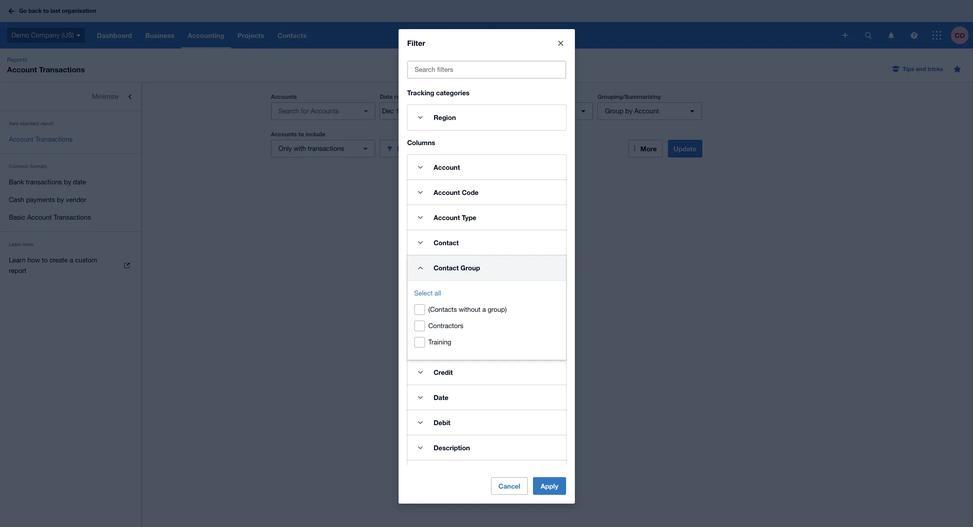 Task type: locate. For each thing, give the bounding box(es) containing it.
expand image for account type
[[412, 209, 430, 226]]

accounts
[[271, 93, 297, 100], [271, 131, 297, 138]]

code
[[462, 189, 479, 196]]

by left date
[[64, 178, 71, 186]]

0 vertical spatial accounts
[[271, 93, 297, 100]]

1 horizontal spatial date
[[434, 394, 449, 402]]

transactions inside reports account transactions
[[39, 65, 85, 74]]

1 horizontal spatial group
[[605, 107, 624, 115]]

custom
[[75, 256, 97, 264]]

to right how
[[42, 256, 48, 264]]

2 contact from the top
[[434, 264, 459, 272]]

tips and tricks
[[903, 65, 944, 72]]

group by account
[[605, 107, 659, 115]]

expand image up collapse image in the left of the page
[[412, 234, 430, 252]]

0 horizontal spatial transactions
[[26, 178, 62, 186]]

Select end date field
[[424, 103, 467, 120]]

3 expand image from the top
[[412, 184, 430, 201]]

0 horizontal spatial report
[[9, 267, 26, 274]]

0 vertical spatial to
[[43, 7, 49, 14]]

group)
[[488, 306, 507, 313]]

0 horizontal spatial group
[[461, 264, 480, 272]]

expand image for date
[[412, 389, 430, 406]]

1 vertical spatial learn
[[9, 256, 26, 264]]

apply
[[541, 482, 559, 490]]

date up the debit
[[434, 394, 449, 402]]

to left last
[[43, 7, 49, 14]]

1 accounts from the top
[[271, 93, 297, 100]]

tracking
[[407, 89, 435, 97]]

bank transactions by date
[[9, 178, 86, 186]]

0 vertical spatial by
[[626, 107, 633, 115]]

1 vertical spatial group
[[461, 264, 480, 272]]

accounts to include
[[271, 131, 326, 138]]

account inside reports account transactions
[[7, 65, 37, 74]]

contact down the account type
[[434, 239, 459, 247]]

reports account transactions
[[7, 56, 85, 74]]

date left range
[[380, 93, 393, 100]]

5 expand image from the top
[[412, 389, 430, 406]]

to inside learn how to create a custom report
[[42, 256, 48, 264]]

expand image for account code
[[412, 184, 430, 201]]

description
[[434, 444, 470, 452]]

group
[[605, 107, 624, 115], [461, 264, 480, 272]]

a right create
[[70, 256, 73, 264]]

2 vertical spatial to
[[42, 256, 48, 264]]

group up without
[[461, 264, 480, 272]]

by left vendor
[[57, 196, 64, 203]]

accounts for accounts
[[271, 93, 297, 100]]

by down grouping/summarizing
[[626, 107, 633, 115]]

account transactions
[[9, 135, 73, 143]]

2 accounts from the top
[[271, 131, 297, 138]]

how
[[27, 256, 40, 264]]

2 vertical spatial by
[[57, 196, 64, 203]]

1 contact from the top
[[434, 239, 459, 247]]

0 vertical spatial report
[[41, 121, 54, 126]]

reports
[[7, 56, 27, 63]]

go back to last organisation link
[[5, 3, 101, 19]]

account down reports link
[[7, 65, 37, 74]]

to inside co banner
[[43, 7, 49, 14]]

account transactions link
[[0, 131, 141, 148]]

expand image for debit
[[412, 414, 430, 432]]

svg image
[[8, 8, 15, 14], [865, 32, 872, 39], [76, 34, 81, 37]]

more
[[641, 145, 657, 153]]

1 learn from the top
[[9, 242, 21, 247]]

basic
[[9, 214, 25, 221]]

expand image for region
[[412, 109, 430, 126]]

0 vertical spatial expand image
[[412, 209, 430, 226]]

1 vertical spatial accounts
[[271, 131, 297, 138]]

report down learn more
[[9, 267, 26, 274]]

group down grouping/summarizing
[[605, 107, 624, 115]]

learn down learn more
[[9, 256, 26, 264]]

0 horizontal spatial date
[[380, 93, 393, 100]]

a left group)
[[483, 306, 486, 313]]

accounts for accounts to include
[[271, 131, 297, 138]]

include
[[306, 131, 326, 138]]

to
[[43, 7, 49, 14], [299, 131, 304, 138], [42, 256, 48, 264]]

Search filters field
[[408, 61, 566, 78]]

basic account transactions link
[[0, 209, 141, 226]]

training
[[429, 339, 452, 346]]

organisation
[[62, 7, 96, 14]]

1 expand image from the top
[[412, 209, 430, 226]]

date for date
[[434, 394, 449, 402]]

select
[[415, 290, 433, 297]]

0 vertical spatial group
[[605, 107, 624, 115]]

0 vertical spatial a
[[70, 256, 73, 264]]

expand image
[[412, 109, 430, 126], [412, 159, 430, 176], [412, 184, 430, 201], [412, 364, 430, 381], [412, 389, 430, 406], [412, 414, 430, 432], [412, 439, 430, 457]]

bank
[[9, 178, 24, 186]]

6 expand image from the top
[[412, 414, 430, 432]]

transactions for basic account transactions
[[54, 214, 91, 221]]

filter
[[407, 38, 426, 48], [397, 144, 413, 152]]

date
[[73, 178, 86, 186]]

learn left more
[[9, 242, 21, 247]]

0 vertical spatial contact
[[434, 239, 459, 247]]

1 expand image from the top
[[412, 109, 430, 126]]

0 vertical spatial learn
[[9, 242, 21, 247]]

categories
[[436, 89, 470, 97]]

expand image for contact
[[412, 234, 430, 252]]

date
[[380, 93, 393, 100], [434, 394, 449, 402]]

accounts up 'only'
[[271, 131, 297, 138]]

filter button
[[380, 140, 485, 158]]

report inside learn how to create a custom report
[[9, 267, 26, 274]]

to left include at the top of page
[[299, 131, 304, 138]]

account inside popup button
[[635, 107, 659, 115]]

transactions down the xero standard report
[[35, 135, 73, 143]]

2 expand image from the top
[[412, 159, 430, 176]]

create
[[50, 256, 68, 264]]

learn
[[9, 242, 21, 247], [9, 256, 26, 264]]

contact
[[434, 239, 459, 247], [434, 264, 459, 272]]

formats
[[30, 164, 47, 169]]

2 vertical spatial transactions
[[54, 214, 91, 221]]

account down filter button
[[434, 163, 460, 171]]

common
[[9, 164, 29, 169]]

a inside filter dialog
[[483, 306, 486, 313]]

(us)
[[61, 31, 74, 39]]

1 vertical spatial filter
[[397, 144, 413, 152]]

0 vertical spatial date
[[380, 93, 393, 100]]

co
[[955, 31, 966, 39]]

back
[[28, 7, 42, 14]]

1 vertical spatial a
[[483, 306, 486, 313]]

0 horizontal spatial a
[[70, 256, 73, 264]]

contact right collapse image in the left of the page
[[434, 264, 459, 272]]

grouping/summarizing
[[598, 93, 661, 100]]

co button
[[952, 22, 974, 49]]

apply button
[[534, 477, 566, 495]]

basic account transactions
[[9, 214, 91, 221]]

learn inside learn how to create a custom report
[[9, 256, 26, 264]]

1 vertical spatial contact
[[434, 264, 459, 272]]

0 vertical spatial transactions
[[308, 145, 344, 152]]

0 vertical spatial transactions
[[39, 65, 85, 74]]

transactions up minimize button
[[39, 65, 85, 74]]

account left type
[[434, 214, 460, 222]]

by
[[626, 107, 633, 115], [64, 178, 71, 186], [57, 196, 64, 203]]

1 vertical spatial report
[[9, 267, 26, 274]]

tracking categories
[[407, 89, 470, 97]]

account down xero
[[9, 135, 33, 143]]

2 learn from the top
[[9, 256, 26, 264]]

contact for contact group
[[434, 264, 459, 272]]

1 vertical spatial date
[[434, 394, 449, 402]]

1 horizontal spatial report
[[41, 121, 54, 126]]

1 horizontal spatial svg image
[[76, 34, 81, 37]]

2 expand image from the top
[[412, 234, 430, 252]]

1 horizontal spatial transactions
[[308, 145, 344, 152]]

transactions down "cash payments by vendor" link
[[54, 214, 91, 221]]

expand image
[[412, 209, 430, 226], [412, 234, 430, 252]]

expand image left the account type
[[412, 209, 430, 226]]

account
[[7, 65, 37, 74], [635, 107, 659, 115], [9, 135, 33, 143], [434, 163, 460, 171], [434, 189, 460, 196], [27, 214, 52, 221], [434, 214, 460, 222]]

group inside popup button
[[605, 107, 624, 115]]

by inside popup button
[[626, 107, 633, 115]]

report
[[41, 121, 54, 126], [9, 267, 26, 274]]

0 vertical spatial filter
[[407, 38, 426, 48]]

a
[[70, 256, 73, 264], [483, 306, 486, 313]]

update button
[[668, 140, 703, 158]]

date inside filter dialog
[[434, 394, 449, 402]]

xero standard report
[[9, 121, 54, 126]]

accounts up accounts to include
[[271, 93, 297, 100]]

(contacts without a group)
[[429, 306, 507, 313]]

transactions
[[39, 65, 85, 74], [35, 135, 73, 143], [54, 214, 91, 221]]

account down grouping/summarizing
[[635, 107, 659, 115]]

with
[[294, 145, 306, 152]]

without
[[459, 306, 481, 313]]

transactions
[[308, 145, 344, 152], [26, 178, 62, 186]]

1 vertical spatial by
[[64, 178, 71, 186]]

report up account transactions
[[41, 121, 54, 126]]

transactions down include at the top of page
[[308, 145, 344, 152]]

svg image
[[933, 31, 942, 40], [889, 32, 895, 39], [911, 32, 918, 39], [843, 33, 848, 38]]

cancel button
[[491, 477, 528, 495]]

minimize
[[92, 93, 118, 100]]

transactions down the formats
[[26, 178, 62, 186]]

tips
[[903, 65, 915, 72]]

to for learn how to create a custom report
[[42, 256, 48, 264]]

1 vertical spatial expand image
[[412, 234, 430, 252]]

0 horizontal spatial svg image
[[8, 8, 15, 14]]

4 expand image from the top
[[412, 364, 430, 381]]

1 vertical spatial transactions
[[26, 178, 62, 186]]

1 horizontal spatial a
[[483, 306, 486, 313]]

type
[[462, 214, 477, 222]]

more
[[22, 242, 34, 247]]

7 expand image from the top
[[412, 439, 430, 457]]



Task type: vqa. For each thing, say whether or not it's contained in the screenshot.
Bank
yes



Task type: describe. For each thing, give the bounding box(es) containing it.
region
[[434, 114, 456, 121]]

transactions for reports account transactions
[[39, 65, 85, 74]]

expand image for description
[[412, 439, 430, 457]]

select all button
[[415, 288, 441, 299]]

(contacts
[[429, 306, 457, 313]]

cancel
[[499, 482, 521, 490]]

go
[[19, 7, 27, 14]]

and
[[917, 65, 927, 72]]

1 vertical spatial to
[[299, 131, 304, 138]]

learn how to create a custom report link
[[0, 251, 141, 280]]

collapse image
[[412, 259, 430, 277]]

contractors
[[429, 322, 464, 330]]

tricks
[[928, 65, 944, 72]]

only
[[279, 145, 292, 152]]

Select start date field
[[380, 103, 423, 120]]

common formats
[[9, 164, 47, 169]]

demo company (us)
[[11, 31, 74, 39]]

to for go back to last organisation
[[43, 7, 49, 14]]

contact for contact
[[434, 239, 459, 247]]

account type
[[434, 214, 477, 222]]

bank transactions by date link
[[0, 173, 141, 191]]

update
[[674, 145, 697, 153]]

range
[[394, 93, 410, 100]]

a inside learn how to create a custom report
[[70, 256, 73, 264]]

company
[[31, 31, 60, 39]]

transactions inside popup button
[[308, 145, 344, 152]]

payments
[[26, 196, 55, 203]]

tips and tricks button
[[888, 62, 949, 76]]

credit
[[434, 369, 453, 376]]

by for vendor
[[57, 196, 64, 203]]

co banner
[[0, 0, 974, 49]]

this
[[413, 94, 424, 100]]

filter inside filter dialog
[[407, 38, 426, 48]]

learn how to create a custom report
[[9, 256, 97, 274]]

contact group
[[434, 264, 480, 272]]

columns
[[407, 139, 436, 147]]

filter dialog
[[399, 29, 575, 527]]

cash payments by vendor link
[[0, 191, 141, 209]]

xero
[[9, 121, 19, 126]]

standard
[[20, 121, 39, 126]]

account left code
[[434, 189, 460, 196]]

demo
[[11, 31, 29, 39]]

expand image for account
[[412, 159, 430, 176]]

svg image inside go back to last organisation link
[[8, 8, 15, 14]]

vendor
[[66, 196, 86, 203]]

reports link
[[4, 56, 31, 64]]

minimize button
[[0, 88, 141, 105]]

go back to last organisation
[[19, 7, 96, 14]]

last
[[51, 7, 60, 14]]

:
[[410, 93, 412, 100]]

1 vertical spatial transactions
[[35, 135, 73, 143]]

demo company (us) button
[[0, 22, 90, 49]]

account code
[[434, 189, 479, 196]]

date for date range : this month
[[380, 93, 393, 100]]

cash payments by vendor
[[9, 196, 86, 203]]

by for date
[[64, 178, 71, 186]]

svg image inside demo company (us) popup button
[[76, 34, 81, 37]]

group by account button
[[598, 102, 702, 120]]

group inside filter dialog
[[461, 264, 480, 272]]

learn for learn more
[[9, 242, 21, 247]]

cash
[[9, 196, 24, 203]]

learn for learn how to create a custom report
[[9, 256, 26, 264]]

close image
[[552, 35, 570, 52]]

learn more
[[9, 242, 34, 247]]

all
[[435, 290, 441, 297]]

filter inside filter button
[[397, 144, 413, 152]]

more button
[[629, 140, 663, 158]]

date range : this month
[[380, 93, 442, 100]]

month
[[426, 94, 442, 100]]

select all
[[415, 290, 441, 297]]

only with transactions
[[279, 145, 344, 152]]

account down payments
[[27, 214, 52, 221]]

only with transactions button
[[271, 140, 376, 158]]

debit
[[434, 419, 451, 427]]

expand image for credit
[[412, 364, 430, 381]]

2 horizontal spatial svg image
[[865, 32, 872, 39]]



